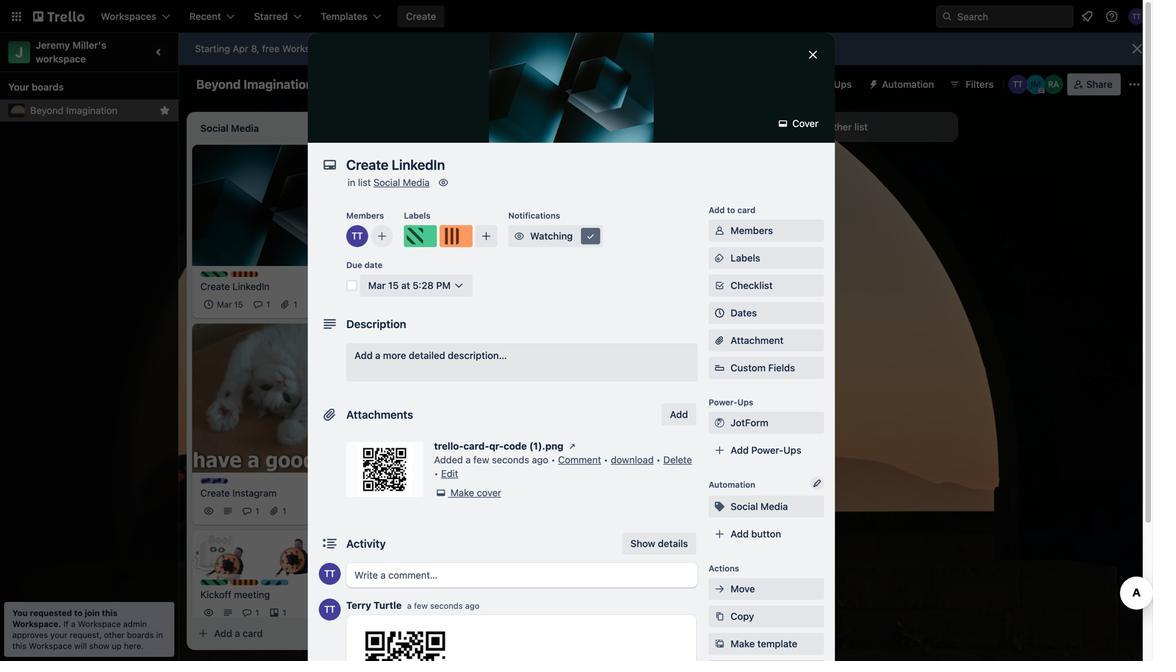 Task type: vqa. For each thing, say whether or not it's contained in the screenshot.
Josip Lisec, Head of Product @ SpotMe icon
no



Task type: locate. For each thing, give the bounding box(es) containing it.
thoughts thinking
[[396, 355, 447, 375]]

1 vertical spatial 15
[[234, 300, 243, 309]]

1 vertical spatial boards
[[127, 630, 154, 640]]

color: green, title: none image
[[201, 272, 228, 277], [201, 580, 228, 585]]

0 vertical spatial beyond imagination
[[196, 77, 313, 92]]

0 vertical spatial power-
[[802, 79, 834, 90]]

15 inside mar 15 option
[[234, 300, 243, 309]]

0 vertical spatial beyond
[[196, 77, 241, 92]]

join
[[85, 608, 100, 618]]

details
[[658, 538, 688, 549]]

0 horizontal spatial ago
[[465, 601, 480, 611]]

0 horizontal spatial make
[[451, 487, 474, 499]]

2 vertical spatial ups
[[784, 445, 802, 456]]

boards down admin
[[127, 630, 154, 640]]

terry turtle (terryturtle) image
[[1009, 75, 1028, 94], [339, 296, 355, 313], [503, 321, 519, 337], [319, 503, 336, 519]]

1 horizontal spatial in
[[348, 177, 356, 188]]

ago inside terry turtle a few seconds ago
[[465, 601, 480, 611]]

0 vertical spatial workspace
[[78, 619, 121, 629]]

0 horizontal spatial social
[[374, 177, 400, 188]]

0 vertical spatial labels
[[404, 211, 431, 220]]

list left social media link
[[358, 177, 371, 188]]

activity
[[346, 537, 386, 550]]

1 vertical spatial social
[[731, 501, 758, 512]]

here.
[[124, 641, 144, 651]]

beyond imagination down your boards with 1 items element
[[30, 105, 118, 116]]

1 horizontal spatial beyond imagination
[[196, 77, 313, 92]]

add a card button up card-
[[387, 408, 538, 430]]

15
[[388, 280, 399, 291], [234, 300, 243, 309]]

add a card button down "this card is a template."
[[582, 366, 733, 388]]

1 horizontal spatial labels
[[731, 252, 761, 264]]

1 horizontal spatial imagination
[[244, 77, 313, 92]]

0 horizontal spatial boards
[[32, 81, 64, 93]]

will
[[339, 43, 354, 54], [74, 641, 87, 651]]

0 vertical spatial list
[[855, 121, 868, 133]]

0 vertical spatial to
[[402, 43, 411, 54]]

0 vertical spatial this
[[102, 608, 118, 618]]

1 horizontal spatial more
[[517, 43, 540, 54]]

0 vertical spatial make
[[451, 487, 474, 499]]

0 horizontal spatial will
[[74, 641, 87, 651]]

0 horizontal spatial more
[[383, 350, 406, 361]]

1 horizontal spatial automation
[[882, 79, 935, 90]]

make
[[451, 487, 474, 499], [731, 638, 755, 650]]

1 vertical spatial this
[[12, 641, 27, 651]]

to left 10
[[402, 43, 411, 54]]

0 horizontal spatial ruby anderson (rubyanderson7) image
[[541, 321, 558, 337]]

1 vertical spatial make
[[731, 638, 755, 650]]

8,
[[251, 43, 260, 54]]

learn more about collaborator limits link
[[490, 43, 650, 54]]

1 horizontal spatial beyond
[[196, 77, 241, 92]]

media up color: green, title: none icon
[[403, 177, 430, 188]]

1 vertical spatial labels
[[731, 252, 761, 264]]

0 vertical spatial ago
[[532, 454, 549, 466]]

color: green, title: none image up kickoff
[[201, 580, 228, 585]]

2 horizontal spatial ups
[[834, 79, 852, 90]]

Mar 15 checkbox
[[201, 296, 247, 313]]

beyond imagination link
[[30, 104, 154, 117]]

ruby anderson (rubyanderson7) image up add a more detailed description… link
[[541, 321, 558, 337]]

add a card button down kickoff meeting link
[[192, 623, 343, 645]]

1 horizontal spatial boards
[[127, 630, 154, 640]]

social
[[374, 177, 400, 188], [731, 501, 758, 512]]

card down meeting
[[243, 628, 263, 639]]

jeremy miller (jeremymiller198) image up add a more detailed description… link
[[522, 321, 538, 337]]

sparkling
[[275, 581, 312, 590]]

create linkedin
[[201, 281, 270, 292]]

2 color: orange, title: none image from the top
[[231, 580, 258, 585]]

to up members link
[[727, 205, 736, 215]]

collaborator
[[571, 43, 624, 54]]

jotform
[[731, 417, 769, 429]]

color: orange, title: none image up meeting
[[231, 580, 258, 585]]

labels
[[404, 211, 431, 220], [731, 252, 761, 264]]

power-ups
[[802, 79, 852, 90], [709, 398, 754, 407]]

0 vertical spatial media
[[403, 177, 430, 188]]

your
[[50, 630, 67, 640]]

color: bold red, title: "thoughts" element
[[396, 354, 447, 364]]

in
[[348, 177, 356, 188], [156, 630, 163, 640]]

terry turtle (terryturtle) image
[[1129, 8, 1145, 25], [346, 225, 368, 247], [319, 563, 341, 585], [319, 599, 341, 621], [339, 605, 355, 621]]

more up thinking
[[383, 350, 406, 361]]

j
[[15, 44, 23, 60]]

sm image inside copy link
[[713, 610, 727, 624]]

added
[[434, 454, 463, 466]]

members down 'add to card'
[[731, 225, 773, 236]]

this right join
[[102, 608, 118, 618]]

automation up the social media
[[709, 480, 756, 490]]

0 horizontal spatial in
[[156, 630, 163, 640]]

this inside you requested to join this workspace.
[[102, 608, 118, 618]]

you
[[12, 608, 28, 618]]

sm image for labels
[[713, 251, 727, 265]]

a down "this card is a template."
[[625, 372, 630, 383]]

1 horizontal spatial mar
[[368, 280, 386, 291]]

create from template… image
[[742, 372, 753, 383]]

None text field
[[340, 152, 793, 177]]

create up starting apr 8, free workspaces will be limited to 10 collaborators. learn more about collaborator limits
[[406, 11, 436, 22]]

add up delete
[[670, 409, 688, 420]]

few right turtle
[[414, 601, 428, 611]]

power- up cover
[[802, 79, 834, 90]]

0 vertical spatial color: green, title: none image
[[201, 272, 228, 277]]

labels up checklist
[[731, 252, 761, 264]]

dec 31, 2023
[[431, 286, 483, 296]]

1 vertical spatial beyond imagination
[[30, 105, 118, 116]]

sm image down edit 'link'
[[434, 486, 448, 500]]

add inside add button
[[670, 409, 688, 420]]

1 vertical spatial color: green, title: none image
[[201, 580, 228, 585]]

1 vertical spatial power-
[[709, 398, 738, 407]]

this down the approves
[[12, 641, 27, 651]]

social media
[[731, 501, 788, 512]]

make down edit
[[451, 487, 474, 499]]

download
[[611, 454, 654, 466]]

1 vertical spatial beyond
[[30, 105, 64, 116]]

ruby anderson (rubyanderson7) image
[[1044, 75, 1064, 94], [541, 321, 558, 337]]

add down kickoff
[[214, 628, 232, 639]]

sm image
[[863, 73, 882, 93], [437, 176, 451, 190], [513, 229, 526, 243], [584, 229, 598, 243], [434, 486, 448, 500], [713, 500, 727, 514], [713, 637, 727, 651]]

automation
[[882, 79, 935, 90], [709, 480, 756, 490]]

0 horizontal spatial this
[[12, 641, 27, 651]]

0 horizontal spatial mar
[[217, 300, 232, 309]]

sm image for copy
[[713, 610, 727, 624]]

1 color: orange, title: none image from the top
[[231, 272, 258, 277]]

copy link
[[709, 606, 824, 628]]

color: orange, title: none image
[[231, 272, 258, 277], [231, 580, 258, 585]]

1 vertical spatial few
[[414, 601, 428, 611]]

will left the be
[[339, 43, 354, 54]]

list right another
[[855, 121, 868, 133]]

ago down (1).png
[[532, 454, 549, 466]]

in right other
[[156, 630, 163, 640]]

0 vertical spatial members
[[346, 211, 384, 220]]

checklist button
[[709, 275, 824, 297]]

instagram
[[233, 487, 277, 499]]

1 horizontal spatial power-
[[752, 445, 784, 456]]

power-ups up jotform
[[709, 398, 754, 407]]

ups up another
[[834, 79, 852, 90]]

0 vertical spatial add a card button
[[582, 366, 733, 388]]

mar for mar 15
[[217, 300, 232, 309]]

add button
[[662, 404, 697, 426]]

color: purple, title: none image
[[201, 478, 228, 484]]

create down color: purple, title: none icon on the left bottom
[[201, 487, 230, 499]]

imagination down free
[[244, 77, 313, 92]]

terry turtle (terryturtle) image left turtle
[[339, 605, 355, 621]]

few down card-
[[474, 454, 490, 466]]

1 horizontal spatial members
[[731, 225, 773, 236]]

1 vertical spatial media
[[761, 501, 788, 512]]

show
[[89, 641, 109, 651]]

1 vertical spatial in
[[156, 630, 163, 640]]

beyond down starting
[[196, 77, 241, 92]]

0 horizontal spatial power-ups
[[709, 398, 754, 407]]

limited
[[370, 43, 400, 54]]

this inside if a workspace admin approves your request, other boards in this workspace will show up here.
[[12, 641, 27, 651]]

copy
[[731, 611, 755, 622]]

trello-
[[434, 441, 464, 452]]

beyond down your boards
[[30, 105, 64, 116]]

sm image left make template
[[713, 637, 727, 651]]

0 vertical spatial automation
[[882, 79, 935, 90]]

1 vertical spatial create
[[201, 281, 230, 292]]

add down this
[[604, 372, 622, 383]]

create up mar 15 option
[[201, 281, 230, 292]]

1 horizontal spatial ruby anderson (rubyanderson7) image
[[1044, 75, 1064, 94]]

1 vertical spatial ups
[[738, 398, 754, 407]]

imagination down your boards with 1 items element
[[66, 105, 118, 116]]

make for make template
[[731, 638, 755, 650]]

card up trello- at the bottom of page
[[438, 413, 458, 424]]

1 vertical spatial to
[[727, 205, 736, 215]]

sm image
[[777, 117, 790, 130], [713, 224, 727, 238], [713, 251, 727, 265], [713, 416, 727, 430], [566, 439, 580, 453], [713, 582, 727, 596], [713, 610, 727, 624]]

labels up color: green, title: none icon
[[404, 211, 431, 220]]

back to home image
[[33, 5, 84, 27]]

imagination inside text field
[[244, 77, 313, 92]]

custom fields button
[[709, 361, 824, 375]]

sm image inside labels link
[[713, 251, 727, 265]]

edit card image
[[343, 151, 354, 162]]

ups inside add power-ups link
[[784, 445, 802, 456]]

15 down "create linkedin"
[[234, 300, 243, 309]]

seconds up trello card qr code\_\(1\).png image on the bottom of the page
[[430, 601, 463, 611]]

workspace.
[[12, 619, 61, 629]]

seconds down code
[[492, 454, 530, 466]]

1 horizontal spatial media
[[761, 501, 788, 512]]

add a card down kickoff meeting
[[214, 628, 263, 639]]

1 vertical spatial add a card button
[[387, 408, 538, 430]]

ago down 'write a comment' text field
[[465, 601, 480, 611]]

1 vertical spatial color: orange, title: none image
[[231, 580, 258, 585]]

sm image right social media link
[[437, 176, 451, 190]]

color: orange, title: none image up linkedin
[[231, 272, 258, 277]]

add power-ups
[[731, 445, 802, 456]]

add inside add power-ups link
[[731, 445, 749, 456]]

1 vertical spatial more
[[383, 350, 406, 361]]

terry turtle a few seconds ago
[[346, 600, 480, 611]]

15 left at
[[388, 280, 399, 291]]

create inside "create" button
[[406, 11, 436, 22]]

power-ups up add another list
[[802, 79, 852, 90]]

0 horizontal spatial labels
[[404, 211, 431, 220]]

seconds inside terry turtle a few seconds ago
[[430, 601, 463, 611]]

description…
[[448, 350, 507, 361]]

add down description
[[355, 350, 373, 361]]

ruby anderson (rubyanderson7) image left share button
[[1044, 75, 1064, 94]]

sm image inside the cover link
[[777, 117, 790, 130]]

mar
[[368, 280, 386, 291], [217, 300, 232, 309]]

cover
[[790, 118, 819, 129]]

color: green, title: none image up "create linkedin"
[[201, 272, 228, 277]]

a down card-
[[466, 454, 471, 466]]

boards
[[32, 81, 64, 93], [127, 630, 154, 640]]

show details link
[[623, 533, 697, 555]]

a right turtle
[[407, 601, 412, 611]]

add a card down this
[[604, 372, 653, 383]]

0 vertical spatial imagination
[[244, 77, 313, 92]]

1 horizontal spatial ups
[[784, 445, 802, 456]]

collaborators.
[[427, 43, 487, 54]]

list
[[855, 121, 868, 133], [358, 177, 371, 188]]

0 vertical spatial few
[[474, 454, 490, 466]]

mar inside button
[[368, 280, 386, 291]]

sm image up add another list 'button'
[[863, 73, 882, 93]]

color: orange, title: none image for meeting
[[231, 580, 258, 585]]

2 vertical spatial create
[[201, 487, 230, 499]]

1 color: green, title: none image from the top
[[201, 272, 228, 277]]

sm image for the social media button
[[713, 500, 727, 514]]

a right "if"
[[71, 619, 76, 629]]

2 color: green, title: none image from the top
[[201, 580, 228, 585]]

add left another
[[797, 121, 815, 133]]

create for create linkedin
[[201, 281, 230, 292]]

sm image inside 'automation' button
[[863, 73, 882, 93]]

0 vertical spatial seconds
[[492, 454, 530, 466]]

15 inside mar 15 at 5:28 pm button
[[388, 280, 399, 291]]

1 horizontal spatial few
[[474, 454, 490, 466]]

1 vertical spatial seconds
[[430, 601, 463, 611]]

more right "learn"
[[517, 43, 540, 54]]

0 vertical spatial more
[[517, 43, 540, 54]]

create inside create linkedin link
[[201, 281, 230, 292]]

add down jotform
[[731, 445, 749, 456]]

1 horizontal spatial this
[[102, 608, 118, 618]]

sm image inside members link
[[713, 224, 727, 238]]

customize views image
[[531, 78, 544, 91]]

imagination
[[244, 77, 313, 92], [66, 105, 118, 116]]

more
[[517, 43, 540, 54], [383, 350, 406, 361]]

make cover link
[[434, 486, 502, 500]]

add left button
[[731, 528, 749, 540]]

1 vertical spatial workspace
[[29, 641, 72, 651]]

0 vertical spatial ups
[[834, 79, 852, 90]]

1
[[266, 300, 270, 309], [294, 300, 297, 309], [431, 382, 435, 392], [255, 506, 259, 516], [283, 506, 286, 516], [255, 608, 259, 618], [283, 608, 286, 618]]

0 vertical spatial power-ups
[[802, 79, 852, 90]]

0 vertical spatial color: orange, title: none image
[[231, 272, 258, 277]]

create
[[406, 11, 436, 22], [201, 281, 230, 292], [201, 487, 230, 499]]

sm image for make template link
[[713, 637, 727, 651]]

sm image inside the social media button
[[713, 500, 727, 514]]

mar for mar 15 at 5:28 pm
[[368, 280, 386, 291]]

0 horizontal spatial imagination
[[66, 105, 118, 116]]

boards right your
[[32, 81, 64, 93]]

list inside 'button'
[[855, 121, 868, 133]]

2 vertical spatial to
[[74, 608, 83, 618]]

sm image for 'automation' button
[[863, 73, 882, 93]]

add a card up trello- at the bottom of page
[[409, 413, 458, 424]]

workspace down join
[[78, 619, 121, 629]]

delete
[[664, 454, 692, 466]]

terry turtle (terryturtle) image up add a more detailed description… link
[[503, 321, 519, 337]]

1 horizontal spatial to
[[402, 43, 411, 54]]

will down request,
[[74, 641, 87, 651]]

1 vertical spatial power-ups
[[709, 398, 754, 407]]

Mark due date as complete checkbox
[[346, 280, 357, 291]]

sm image down notifications
[[513, 229, 526, 243]]

boards inside if a workspace admin approves your request, other boards in this workspace will show up here.
[[127, 630, 154, 640]]

1 horizontal spatial 15
[[388, 280, 399, 291]]

Dec 31, 2023 checkbox
[[415, 283, 487, 299]]

add a card button
[[582, 366, 733, 388], [387, 408, 538, 430], [192, 623, 343, 645]]

jeremy miller (jeremymiller198) image
[[522, 321, 538, 337], [339, 503, 355, 519]]

mar inside option
[[217, 300, 232, 309]]

sm image inside make template link
[[713, 637, 727, 651]]

in list social media
[[348, 177, 430, 188]]

1 vertical spatial ruby anderson (rubyanderson7) image
[[541, 321, 558, 337]]

you requested to join this workspace.
[[12, 608, 118, 629]]

sm image inside move link
[[713, 582, 727, 596]]

mar 15 at 5:28 pm
[[368, 280, 451, 291]]

starting
[[195, 43, 230, 54]]

trello card qr code\_\(1\).png image
[[355, 621, 456, 661]]

0 notifications image
[[1079, 8, 1096, 25]]

delete edit
[[441, 454, 692, 479]]

mar down "create linkedin"
[[217, 300, 232, 309]]

0 horizontal spatial ups
[[738, 398, 754, 407]]

members up add members to card icon
[[346, 211, 384, 220]]

sm image for members
[[713, 224, 727, 238]]

ups up jotform
[[738, 398, 754, 407]]

0 horizontal spatial power-
[[709, 398, 738, 407]]

social media link
[[374, 177, 430, 188]]

power- up jotform
[[709, 398, 738, 407]]

to
[[402, 43, 411, 54], [727, 205, 736, 215], [74, 608, 83, 618]]

workspace down your
[[29, 641, 72, 651]]

starred icon image
[[159, 105, 170, 116]]

0 horizontal spatial beyond
[[30, 105, 64, 116]]

make down copy
[[731, 638, 755, 650]]

to left join
[[74, 608, 83, 618]]

create linkedin link
[[201, 280, 352, 294]]

media
[[403, 177, 430, 188], [761, 501, 788, 512]]

seconds
[[492, 454, 530, 466], [430, 601, 463, 611]]

media up button
[[761, 501, 788, 512]]

power- down jotform
[[752, 445, 784, 456]]

automation up add another list 'button'
[[882, 79, 935, 90]]

make template link
[[709, 633, 824, 655]]

1 horizontal spatial list
[[855, 121, 868, 133]]

0 vertical spatial 15
[[388, 280, 399, 291]]

dates
[[731, 307, 757, 319]]

0 vertical spatial create
[[406, 11, 436, 22]]

kickoff meeting
[[201, 589, 270, 600]]

ups up the social media button
[[784, 445, 802, 456]]

sm image left the social media
[[713, 500, 727, 514]]

0 vertical spatial mar
[[368, 280, 386, 291]]

mar down date at the left top of the page
[[368, 280, 386, 291]]

terry turtle (terryturtle) image right sparkling
[[319, 563, 341, 585]]

1 vertical spatial list
[[358, 177, 371, 188]]

social media button
[[709, 496, 824, 518]]

0 horizontal spatial seconds
[[430, 601, 463, 611]]

approves
[[12, 630, 48, 640]]

a up trello- at the bottom of page
[[430, 413, 435, 424]]



Task type: describe. For each thing, give the bounding box(es) containing it.
button
[[752, 528, 782, 540]]

qr-
[[489, 441, 504, 452]]

dates button
[[709, 302, 824, 324]]

up
[[112, 641, 122, 651]]

0 horizontal spatial add a card button
[[192, 623, 343, 645]]

power-ups inside button
[[802, 79, 852, 90]]

a inside terry turtle a few seconds ago
[[407, 601, 412, 611]]

admin
[[123, 619, 147, 629]]

is
[[645, 341, 652, 351]]

add down thinking
[[409, 413, 427, 424]]

to inside you requested to join this workspace.
[[74, 608, 83, 618]]

make for make cover
[[451, 487, 474, 499]]

terry turtle (terryturtle) image down mark due date as complete checkbox
[[339, 296, 355, 313]]

compliment the chef
[[396, 267, 490, 278]]

a right is
[[654, 341, 659, 351]]

workspaces
[[282, 43, 337, 54]]

watching button
[[509, 225, 603, 247]]

will inside if a workspace admin approves your request, other boards in this workspace will show up here.
[[74, 641, 87, 651]]

terry turtle (terryturtle) image down the create instagram link on the bottom left
[[319, 503, 336, 519]]

attachments
[[346, 408, 413, 421]]

labels link
[[709, 247, 824, 269]]

compliment the chef link
[[396, 266, 555, 280]]

beyond inside text field
[[196, 77, 241, 92]]

media inside button
[[761, 501, 788, 512]]

card-
[[464, 441, 490, 452]]

terry turtle (terryturtle) image right filters
[[1009, 75, 1028, 94]]

pm
[[436, 280, 451, 291]]

sm image right the watching
[[584, 229, 598, 243]]

color: orange, title: none image for linkedin
[[231, 272, 258, 277]]

be
[[356, 43, 367, 54]]

due date
[[346, 260, 383, 270]]

a few seconds ago link
[[407, 601, 480, 611]]

sm image for make cover link
[[434, 486, 448, 500]]

turtle
[[374, 600, 402, 611]]

cover link
[[772, 113, 827, 135]]

terry
[[346, 600, 371, 611]]

a down kickoff meeting
[[235, 628, 240, 639]]

attachment
[[731, 335, 784, 346]]

sm image for jotform
[[713, 416, 727, 430]]

10
[[414, 43, 424, 54]]

miller's
[[72, 39, 106, 51]]

0 vertical spatial will
[[339, 43, 354, 54]]

free
[[262, 43, 280, 54]]

delete link
[[664, 454, 692, 466]]

2 horizontal spatial to
[[727, 205, 736, 215]]

show menu image
[[1128, 78, 1142, 91]]

1 horizontal spatial ago
[[532, 454, 549, 466]]

add button
[[731, 528, 782, 540]]

add up members link
[[709, 205, 725, 215]]

a down description
[[375, 350, 381, 361]]

sm image for move
[[713, 582, 727, 596]]

sm image for watching button
[[513, 229, 526, 243]]

if
[[63, 619, 69, 629]]

in inside if a workspace admin approves your request, other boards in this workspace will show up here.
[[156, 630, 163, 640]]

(1).png
[[530, 441, 564, 452]]

thoughts
[[409, 355, 447, 364]]

1 horizontal spatial workspace
[[78, 619, 121, 629]]

Search field
[[937, 5, 1074, 27]]

1 horizontal spatial add a card button
[[387, 408, 538, 430]]

0 horizontal spatial workspace
[[29, 641, 72, 651]]

thinking
[[396, 363, 434, 375]]

create button
[[398, 5, 445, 27]]

edit
[[441, 468, 458, 479]]

jeremy miller (jeremymiller198) image
[[1026, 75, 1046, 94]]

1 vertical spatial members
[[731, 225, 773, 236]]

apr
[[233, 43, 249, 54]]

template
[[758, 638, 798, 650]]

2 vertical spatial power-
[[752, 445, 784, 456]]

due
[[346, 260, 362, 270]]

this
[[607, 341, 623, 351]]

share button
[[1068, 73, 1121, 95]]

0 vertical spatial in
[[348, 177, 356, 188]]

your
[[8, 81, 29, 93]]

share
[[1087, 79, 1113, 90]]

5:28
[[413, 280, 434, 291]]

requested
[[30, 608, 72, 618]]

move link
[[709, 578, 824, 600]]

1 vertical spatial add a card
[[409, 413, 458, 424]]

terry turtle (terryturtle) image left terry
[[319, 599, 341, 621]]

your boards with 1 items element
[[8, 79, 163, 95]]

1 horizontal spatial jeremy miller (jeremymiller198) image
[[522, 321, 538, 337]]

card left is
[[626, 341, 643, 351]]

about
[[543, 43, 568, 54]]

2 vertical spatial add a card
[[214, 628, 263, 639]]

comment link
[[558, 454, 601, 466]]

create for create instagram
[[201, 487, 230, 499]]

primary element
[[0, 0, 1154, 33]]

15 for mar 15 at 5:28 pm
[[388, 280, 399, 291]]

board
[[489, 79, 516, 90]]

make cover
[[451, 487, 502, 499]]

beyond imagination inside beyond imagination text field
[[196, 77, 313, 92]]

terry turtle (terryturtle) image right open information menu icon
[[1129, 8, 1145, 25]]

added a few seconds ago
[[434, 454, 549, 466]]

add inside add another list 'button'
[[797, 121, 815, 133]]

notifications
[[509, 211, 560, 220]]

checklist
[[731, 280, 773, 291]]

code
[[504, 441, 527, 452]]

show details
[[631, 538, 688, 549]]

add another list
[[797, 121, 868, 133]]

1 vertical spatial automation
[[709, 480, 756, 490]]

add inside add a more detailed description… link
[[355, 350, 373, 361]]

filters button
[[946, 73, 998, 95]]

color: sky, title: "sparkling" element
[[261, 580, 312, 590]]

add members to card image
[[377, 229, 388, 243]]

terry turtle (terryturtle) image left add members to card icon
[[346, 225, 368, 247]]

add a more detailed description…
[[355, 350, 507, 361]]

0 horizontal spatial list
[[358, 177, 371, 188]]

kickoff meeting link
[[201, 588, 352, 602]]

show
[[631, 538, 656, 549]]

add another list button
[[772, 112, 959, 142]]

color: green, title: none image
[[404, 225, 437, 247]]

color: orange, title: none image
[[440, 225, 473, 247]]

trello-card-qr-code (1).png
[[434, 441, 564, 452]]

0 horizontal spatial members
[[346, 211, 384, 220]]

2 horizontal spatial add a card button
[[582, 366, 733, 388]]

card up members link
[[738, 205, 756, 215]]

at
[[401, 280, 410, 291]]

0 horizontal spatial media
[[403, 177, 430, 188]]

social inside button
[[731, 501, 758, 512]]

Board name text field
[[190, 73, 320, 95]]

custom
[[731, 362, 766, 374]]

power- inside button
[[802, 79, 834, 90]]

color: green, title: none image for kickoff meeting
[[201, 580, 228, 585]]

15 for mar 15
[[234, 300, 243, 309]]

workspace
[[36, 53, 86, 65]]

add inside add button button
[[731, 528, 749, 540]]

jeremy
[[36, 39, 70, 51]]

create instagram
[[201, 487, 277, 499]]

actions
[[709, 564, 740, 573]]

0 vertical spatial add a card
[[604, 372, 653, 383]]

create for create
[[406, 11, 436, 22]]

watching
[[530, 230, 573, 242]]

open information menu image
[[1106, 10, 1119, 23]]

automation inside button
[[882, 79, 935, 90]]

1 horizontal spatial seconds
[[492, 454, 530, 466]]

chef
[[469, 267, 490, 278]]

2023
[[462, 286, 483, 296]]

detailed
[[409, 350, 445, 361]]

search image
[[942, 11, 953, 22]]

color: green, title: none image for create linkedin
[[201, 272, 228, 277]]

attachment button
[[709, 330, 824, 352]]

board link
[[465, 73, 524, 95]]

date
[[365, 260, 383, 270]]

download link
[[611, 454, 654, 466]]

add button button
[[709, 523, 824, 545]]

card down is
[[633, 372, 653, 383]]

31,
[[449, 286, 460, 296]]

Write a comment text field
[[346, 563, 698, 588]]

beyond imagination inside beyond imagination link
[[30, 105, 118, 116]]

0 vertical spatial social
[[374, 177, 400, 188]]

0 horizontal spatial jeremy miller (jeremymiller198) image
[[339, 503, 355, 519]]

limits
[[627, 43, 650, 54]]

dec
[[431, 286, 447, 296]]

power-ups button
[[775, 73, 860, 95]]

kickoff
[[201, 589, 232, 600]]

0 vertical spatial boards
[[32, 81, 64, 93]]

automation button
[[863, 73, 943, 95]]

a inside if a workspace admin approves your request, other boards in this workspace will show up here.
[[71, 619, 76, 629]]

few inside terry turtle a few seconds ago
[[414, 601, 428, 611]]

add power-ups link
[[709, 439, 824, 461]]

1 vertical spatial imagination
[[66, 105, 118, 116]]

ups inside the power-ups button
[[834, 79, 852, 90]]

if a workspace admin approves your request, other boards in this workspace will show up here.
[[12, 619, 163, 651]]



